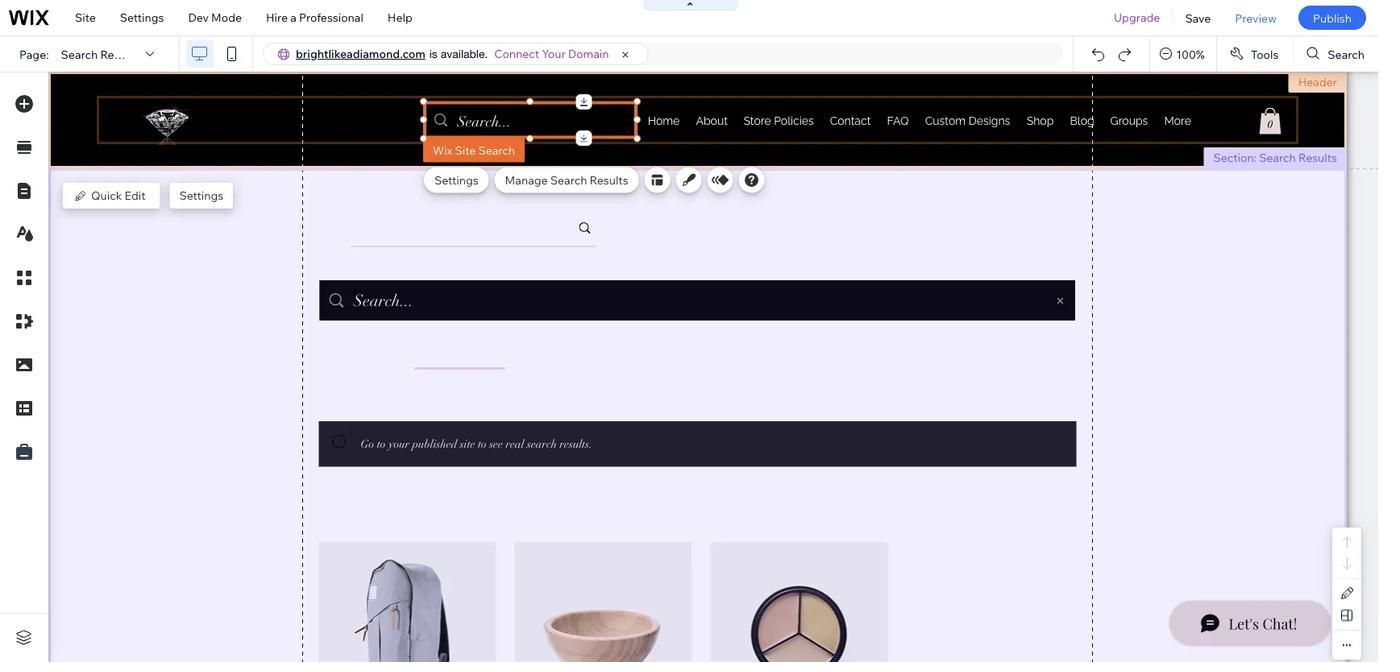 Task type: locate. For each thing, give the bounding box(es) containing it.
site right wix
[[455, 143, 476, 157]]

1 horizontal spatial results
[[590, 173, 629, 187]]

save
[[1186, 11, 1211, 25]]

mode
[[211, 10, 242, 25]]

1 vertical spatial settings
[[435, 173, 479, 187]]

0 horizontal spatial results
[[100, 47, 139, 61]]

search
[[61, 47, 98, 61], [1328, 47, 1365, 61], [478, 143, 515, 157], [1260, 151, 1297, 165], [551, 173, 587, 187]]

settings right the edit
[[179, 189, 223, 203]]

site
[[75, 10, 96, 25], [455, 143, 476, 157]]

0 horizontal spatial site
[[75, 10, 96, 25]]

2 vertical spatial results
[[590, 173, 629, 187]]

1 vertical spatial results
[[1299, 151, 1338, 165]]

results for section: search results
[[1299, 151, 1338, 165]]

site up search results on the top left
[[75, 10, 96, 25]]

1 vertical spatial site
[[455, 143, 476, 157]]

section: search results
[[1214, 151, 1338, 165]]

results
[[100, 47, 139, 61], [1299, 151, 1338, 165], [590, 173, 629, 187]]

100% button
[[1151, 36, 1217, 72]]

1 horizontal spatial site
[[455, 143, 476, 157]]

wix
[[433, 143, 453, 157]]

quick
[[91, 189, 122, 203]]

tools button
[[1218, 36, 1294, 72]]

2 horizontal spatial results
[[1299, 151, 1338, 165]]

settings up search results on the top left
[[120, 10, 164, 25]]

2 vertical spatial settings
[[179, 189, 223, 203]]

2 horizontal spatial settings
[[435, 173, 479, 187]]

hire a professional
[[266, 10, 364, 25]]

brightlikeadiamond.com
[[296, 47, 426, 61]]

wix site search
[[433, 143, 515, 157]]

0 vertical spatial settings
[[120, 10, 164, 25]]

professional
[[299, 10, 364, 25]]

1 horizontal spatial settings
[[179, 189, 223, 203]]

help
[[388, 10, 413, 25]]

dev mode
[[188, 10, 242, 25]]

0 vertical spatial site
[[75, 10, 96, 25]]

dev
[[188, 10, 209, 25]]

publish button
[[1299, 6, 1367, 30]]

is available. connect your domain
[[430, 47, 609, 61]]

manage
[[505, 173, 548, 187]]

manage search results
[[505, 173, 629, 187]]

0 vertical spatial results
[[100, 47, 139, 61]]

settings
[[120, 10, 164, 25], [435, 173, 479, 187], [179, 189, 223, 203]]

quick edit
[[91, 189, 146, 203]]

preview
[[1236, 11, 1277, 25]]

section:
[[1214, 151, 1257, 165]]

settings down wix
[[435, 173, 479, 187]]

settings for header
[[179, 189, 223, 203]]

your
[[542, 47, 566, 61]]

100%
[[1177, 47, 1205, 61]]

0 horizontal spatial settings
[[120, 10, 164, 25]]

header
[[1299, 75, 1338, 89]]



Task type: describe. For each thing, give the bounding box(es) containing it.
hire
[[266, 10, 288, 25]]

search button
[[1295, 36, 1380, 72]]

preview button
[[1224, 0, 1289, 35]]

is
[[430, 47, 438, 60]]

results for manage search results
[[590, 173, 629, 187]]

a
[[291, 10, 297, 25]]

publish
[[1314, 11, 1352, 25]]

edit
[[125, 189, 146, 203]]

domain
[[568, 47, 609, 61]]

tools
[[1251, 47, 1279, 61]]

search results
[[61, 47, 139, 61]]

search inside button
[[1328, 47, 1365, 61]]

upgrade
[[1114, 10, 1161, 25]]

connect
[[495, 47, 540, 61]]

settings for upgrade
[[120, 10, 164, 25]]

save button
[[1174, 0, 1224, 35]]

available.
[[441, 47, 488, 60]]



Task type: vqa. For each thing, say whether or not it's contained in the screenshot.
Connect
yes



